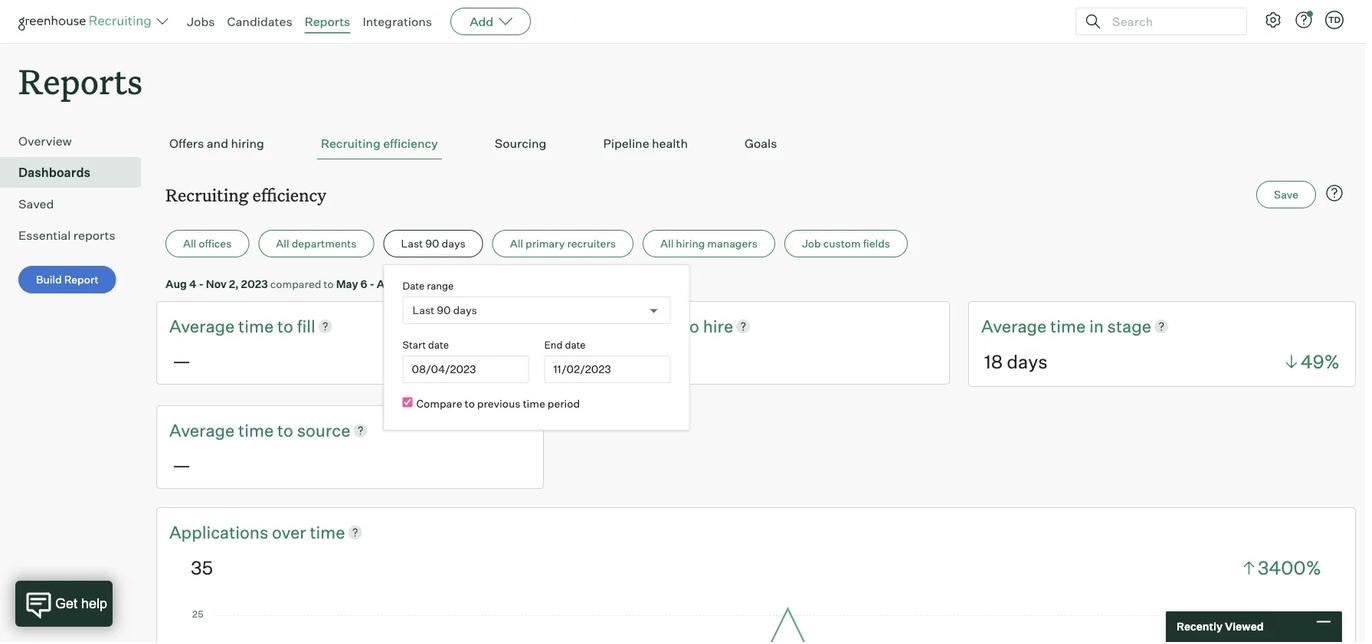 Task type: describe. For each thing, give the bounding box(es) containing it.
time for stage
[[1050, 315, 1086, 336]]

time link for stage
[[1050, 314, 1089, 338]]

to link for source
[[277, 418, 297, 442]]

— for hire
[[578, 349, 597, 372]]

stage
[[1108, 315, 1152, 336]]

and
[[207, 136, 228, 151]]

last inside button
[[401, 237, 423, 250]]

job custom fields
[[802, 237, 890, 250]]

average time to for source
[[169, 419, 297, 441]]

save
[[1274, 188, 1299, 201]]

to link for hire
[[683, 314, 703, 338]]

1 horizontal spatial hiring
[[676, 237, 705, 250]]

viewed
[[1225, 620, 1264, 633]]

previous
[[477, 397, 521, 410]]

primary
[[526, 237, 565, 250]]

stage link
[[1108, 314, 1152, 338]]

18
[[984, 350, 1003, 373]]

departments
[[292, 237, 357, 250]]

average link for source
[[169, 418, 238, 442]]

offers and hiring button
[[165, 128, 268, 160]]

recently viewed
[[1177, 620, 1264, 633]]

all for all offices
[[183, 237, 196, 250]]

dashboards
[[18, 165, 90, 180]]

applications over
[[169, 521, 310, 542]]

1 vertical spatial last
[[413, 304, 435, 317]]

source link
[[297, 418, 350, 442]]

hire
[[703, 315, 733, 336]]

goals button
[[741, 128, 781, 160]]

average link for fill
[[169, 314, 238, 338]]

2 2023 from the left
[[413, 277, 439, 291]]

Search text field
[[1109, 10, 1233, 33]]

nov
[[206, 277, 227, 291]]

efficiency inside recruiting efficiency button
[[383, 136, 438, 151]]

11/02/2023
[[554, 363, 611, 376]]

greenhouse recruiting image
[[18, 12, 156, 31]]

0 horizontal spatial recruiting
[[165, 183, 249, 206]]

managers
[[707, 237, 758, 250]]

1 - from the left
[[199, 277, 204, 291]]

range
[[427, 279, 454, 292]]

Compare to previous time period checkbox
[[403, 397, 413, 407]]

all primary recruiters button
[[492, 230, 634, 258]]

date range
[[403, 279, 454, 292]]

applications link
[[169, 520, 272, 544]]

build
[[36, 273, 62, 286]]

date for end date
[[565, 338, 586, 351]]

1 aug from the left
[[165, 277, 187, 291]]

0 horizontal spatial efficiency
[[252, 183, 326, 206]]

applications
[[169, 521, 268, 542]]

overview
[[18, 133, 72, 149]]

to for fill
[[277, 315, 293, 336]]

all hiring managers button
[[643, 230, 775, 258]]

saved link
[[18, 195, 135, 213]]

report
[[64, 273, 99, 286]]

date
[[403, 279, 425, 292]]

integrations link
[[363, 14, 432, 29]]

td
[[1328, 15, 1341, 25]]

candidates link
[[227, 14, 292, 29]]

time link for source
[[238, 418, 277, 442]]

end date
[[544, 338, 586, 351]]

time link for hire
[[644, 314, 683, 338]]

average link for stage
[[981, 314, 1050, 338]]

essential reports link
[[18, 226, 135, 245]]

offices
[[199, 237, 232, 250]]

08/04/2023
[[412, 363, 476, 376]]

all for all departments
[[276, 237, 289, 250]]

build report button
[[18, 266, 116, 294]]

2 vertical spatial days
[[1007, 350, 1048, 373]]

add button
[[451, 8, 531, 35]]

end
[[544, 338, 563, 351]]

add
[[470, 14, 494, 29]]

all departments
[[276, 237, 357, 250]]

sourcing button
[[491, 128, 550, 160]]

time for hire
[[644, 315, 680, 336]]

goals
[[745, 136, 777, 151]]

offers and hiring
[[169, 136, 264, 151]]

35
[[191, 556, 213, 579]]

over
[[272, 521, 306, 542]]

integrations
[[363, 14, 432, 29]]

sourcing
[[495, 136, 547, 151]]

recently
[[1177, 620, 1223, 633]]

days inside last 90 days button
[[442, 237, 466, 250]]

to left previous at the bottom left of page
[[465, 397, 475, 410]]

18 days
[[984, 350, 1048, 373]]

average for hire
[[575, 315, 641, 336]]

dashboards link
[[18, 163, 135, 182]]

2,
[[229, 277, 239, 291]]

candidates
[[227, 14, 292, 29]]

3400%
[[1258, 556, 1322, 579]]

last 90 days inside button
[[401, 237, 466, 250]]

recruiting efficiency button
[[317, 128, 442, 160]]

pipeline health button
[[599, 128, 692, 160]]

reports link
[[305, 14, 350, 29]]

all hiring managers
[[660, 237, 758, 250]]

1 vertical spatial recruiting efficiency
[[165, 183, 326, 206]]

jobs
[[187, 14, 215, 29]]

aug 4 - nov 2, 2023 compared to may 6 - aug 3, 2023
[[165, 277, 439, 291]]

1 2023 from the left
[[241, 277, 268, 291]]



Task type: locate. For each thing, give the bounding box(es) containing it.
compare
[[416, 397, 462, 410]]

0 vertical spatial recruiting
[[321, 136, 381, 151]]

save button
[[1257, 181, 1316, 209]]

time link left hire link
[[644, 314, 683, 338]]

aug left 4
[[165, 277, 187, 291]]

time for fill
[[238, 315, 274, 336]]

to link
[[277, 314, 297, 338], [683, 314, 703, 338], [277, 418, 297, 442]]

average for source
[[169, 419, 235, 441]]

0 vertical spatial last
[[401, 237, 423, 250]]

last up 3,
[[401, 237, 423, 250]]

average time to
[[169, 315, 297, 336], [575, 315, 703, 336], [169, 419, 297, 441]]

—
[[172, 349, 191, 372], [578, 349, 597, 372], [172, 453, 191, 476]]

fill
[[297, 315, 315, 336]]

average link for hire
[[575, 314, 644, 338]]

days right the 18
[[1007, 350, 1048, 373]]

average time to for hire
[[575, 315, 703, 336]]

recruiting efficiency inside button
[[321, 136, 438, 151]]

0 horizontal spatial -
[[199, 277, 204, 291]]

last 90 days down the range
[[413, 304, 477, 317]]

overview link
[[18, 132, 135, 150]]

1 horizontal spatial recruiting
[[321, 136, 381, 151]]

1 horizontal spatial 2023
[[413, 277, 439, 291]]

xychart image
[[191, 604, 1322, 642]]

2 aug from the left
[[377, 277, 398, 291]]

start date
[[403, 338, 449, 351]]

date right the start
[[428, 338, 449, 351]]

health
[[652, 136, 688, 151]]

2 - from the left
[[370, 277, 375, 291]]

source
[[297, 419, 350, 441]]

job
[[802, 237, 821, 250]]

reports right 'candidates'
[[305, 14, 350, 29]]

time link left 'source' link
[[238, 418, 277, 442]]

time link
[[238, 314, 277, 338], [644, 314, 683, 338], [1050, 314, 1089, 338], [238, 418, 277, 442], [310, 520, 345, 544]]

time for source
[[238, 419, 274, 441]]

2 all from the left
[[276, 237, 289, 250]]

hiring right and on the left of the page
[[231, 136, 264, 151]]

all for all primary recruiters
[[510, 237, 523, 250]]

- right 4
[[199, 277, 204, 291]]

over link
[[272, 520, 310, 544]]

1 vertical spatial days
[[453, 304, 477, 317]]

jobs link
[[187, 14, 215, 29]]

90
[[425, 237, 439, 250], [437, 304, 451, 317]]

time
[[238, 315, 274, 336], [644, 315, 680, 336], [1050, 315, 1086, 336], [523, 397, 545, 410], [238, 419, 274, 441], [310, 521, 345, 542]]

reports
[[73, 228, 115, 243]]

average time in
[[981, 315, 1108, 336]]

all offices button
[[165, 230, 249, 258]]

- right the '6'
[[370, 277, 375, 291]]

0 horizontal spatial date
[[428, 338, 449, 351]]

all
[[183, 237, 196, 250], [276, 237, 289, 250], [510, 237, 523, 250], [660, 237, 674, 250]]

all left departments at the left
[[276, 237, 289, 250]]

essential
[[18, 228, 71, 243]]

time left source
[[238, 419, 274, 441]]

time left in
[[1050, 315, 1086, 336]]

1 vertical spatial recruiting
[[165, 183, 249, 206]]

fill link
[[297, 314, 315, 338]]

days up the range
[[442, 237, 466, 250]]

average time to for fill
[[169, 315, 297, 336]]

1 vertical spatial efficiency
[[252, 183, 326, 206]]

hiring
[[231, 136, 264, 151], [676, 237, 705, 250]]

2023
[[241, 277, 268, 291], [413, 277, 439, 291]]

last 90 days up date range
[[401, 237, 466, 250]]

0 horizontal spatial hiring
[[231, 136, 264, 151]]

all left primary
[[510, 237, 523, 250]]

— for fill
[[172, 349, 191, 372]]

in
[[1089, 315, 1104, 336]]

to for source
[[277, 419, 293, 441]]

— for source
[[172, 453, 191, 476]]

td button
[[1325, 11, 1344, 29]]

tab list containing offers and hiring
[[165, 128, 1347, 160]]

1 date from the left
[[428, 338, 449, 351]]

saved
[[18, 196, 54, 212]]

last 90 days
[[401, 237, 466, 250], [413, 304, 477, 317]]

time link right "over"
[[310, 520, 345, 544]]

time left hire
[[644, 315, 680, 336]]

aug left 3,
[[377, 277, 398, 291]]

to left hire
[[683, 315, 699, 336]]

0 vertical spatial 90
[[425, 237, 439, 250]]

4
[[189, 277, 196, 291]]

hiring left managers
[[676, 237, 705, 250]]

1 vertical spatial 90
[[437, 304, 451, 317]]

may
[[336, 277, 358, 291]]

essential reports
[[18, 228, 115, 243]]

all primary recruiters
[[510, 237, 616, 250]]

last
[[401, 237, 423, 250], [413, 304, 435, 317]]

period
[[548, 397, 580, 410]]

1 horizontal spatial -
[[370, 277, 375, 291]]

td button
[[1322, 8, 1347, 32]]

average for fill
[[169, 315, 235, 336]]

0 vertical spatial hiring
[[231, 136, 264, 151]]

0 vertical spatial reports
[[305, 14, 350, 29]]

0 horizontal spatial 2023
[[241, 277, 268, 291]]

1 vertical spatial last 90 days
[[413, 304, 477, 317]]

6
[[361, 277, 367, 291]]

faq image
[[1325, 184, 1344, 202]]

fields
[[863, 237, 890, 250]]

build report
[[36, 273, 99, 286]]

recruiters
[[567, 237, 616, 250]]

0 vertical spatial efficiency
[[383, 136, 438, 151]]

custom
[[823, 237, 861, 250]]

0 vertical spatial last 90 days
[[401, 237, 466, 250]]

to left source
[[277, 419, 293, 441]]

3 all from the left
[[510, 237, 523, 250]]

time link left stage 'link'
[[1050, 314, 1089, 338]]

configure image
[[1264, 11, 1283, 29]]

tab list
[[165, 128, 1347, 160]]

0 vertical spatial days
[[442, 237, 466, 250]]

recruiting inside button
[[321, 136, 381, 151]]

1 all from the left
[[183, 237, 196, 250]]

all inside button
[[183, 237, 196, 250]]

90 down the range
[[437, 304, 451, 317]]

all left managers
[[660, 237, 674, 250]]

to left fill
[[277, 315, 293, 336]]

last down date range
[[413, 304, 435, 317]]

time link left fill 'link' at left
[[238, 314, 277, 338]]

pipeline health
[[603, 136, 688, 151]]

efficiency
[[383, 136, 438, 151], [252, 183, 326, 206]]

1 horizontal spatial reports
[[305, 14, 350, 29]]

compared
[[270, 277, 321, 291]]

offers
[[169, 136, 204, 151]]

to link for fill
[[277, 314, 297, 338]]

0 vertical spatial recruiting efficiency
[[321, 136, 438, 151]]

1 vertical spatial hiring
[[676, 237, 705, 250]]

2 date from the left
[[565, 338, 586, 351]]

compare to previous time period
[[416, 397, 580, 410]]

0 horizontal spatial reports
[[18, 58, 143, 103]]

2023 right 2,
[[241, 277, 268, 291]]

time link for fill
[[238, 314, 277, 338]]

3,
[[400, 277, 410, 291]]

to left may at the top
[[324, 277, 334, 291]]

1 horizontal spatial efficiency
[[383, 136, 438, 151]]

to for hire
[[683, 315, 699, 336]]

all offices
[[183, 237, 232, 250]]

49%
[[1301, 350, 1340, 373]]

90 inside button
[[425, 237, 439, 250]]

all left offices
[[183, 237, 196, 250]]

2023 right 3,
[[413, 277, 439, 291]]

reports
[[305, 14, 350, 29], [18, 58, 143, 103]]

days down the range
[[453, 304, 477, 317]]

reports down greenhouse recruiting image
[[18, 58, 143, 103]]

average for stage
[[981, 315, 1047, 336]]

1 vertical spatial reports
[[18, 58, 143, 103]]

date right end
[[565, 338, 586, 351]]

hire link
[[703, 314, 733, 338]]

time left period
[[523, 397, 545, 410]]

in link
[[1089, 314, 1108, 338]]

job custom fields button
[[784, 230, 908, 258]]

start
[[403, 338, 426, 351]]

time right "over"
[[310, 521, 345, 542]]

recruiting efficiency
[[321, 136, 438, 151], [165, 183, 326, 206]]

0 horizontal spatial aug
[[165, 277, 187, 291]]

-
[[199, 277, 204, 291], [370, 277, 375, 291]]

90 up date range
[[425, 237, 439, 250]]

last 90 days button
[[383, 230, 483, 258]]

recruiting
[[321, 136, 381, 151], [165, 183, 249, 206]]

4 all from the left
[[660, 237, 674, 250]]

all departments button
[[258, 230, 374, 258]]

1 horizontal spatial date
[[565, 338, 586, 351]]

date for start date
[[428, 338, 449, 351]]

to
[[324, 277, 334, 291], [277, 315, 293, 336], [683, 315, 699, 336], [465, 397, 475, 410], [277, 419, 293, 441]]

all for all hiring managers
[[660, 237, 674, 250]]

time down 2,
[[238, 315, 274, 336]]

aug
[[165, 277, 187, 291], [377, 277, 398, 291]]

1 horizontal spatial aug
[[377, 277, 398, 291]]



Task type: vqa. For each thing, say whether or not it's contained in the screenshot.
'6. onsite' on the left top of the page
no



